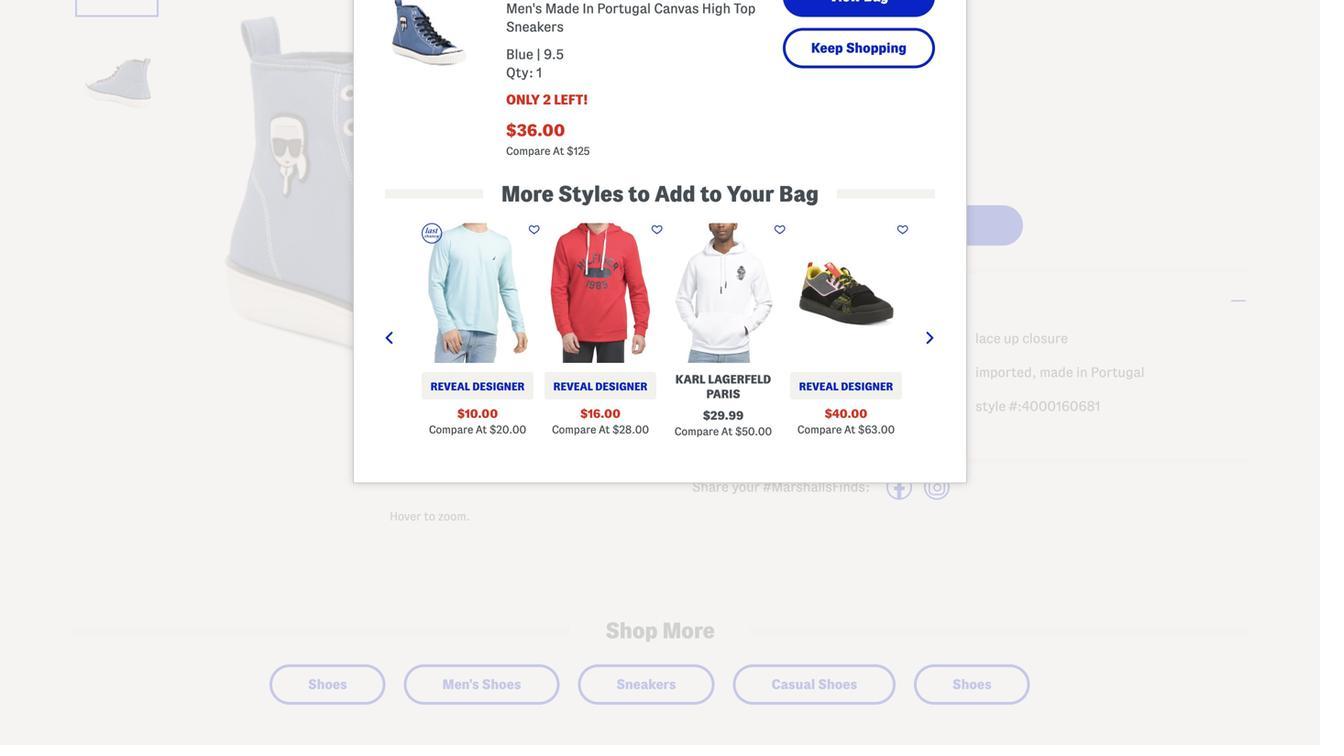 Task type: locate. For each thing, give the bounding box(es) containing it.
at for 16.00
[[599, 424, 610, 436]]

click or press b to reveal designer element
[[422, 373, 534, 400], [545, 373, 657, 400], [791, 373, 902, 400]]

canvas
[[692, 418, 736, 433]]

rounded toe
[[692, 384, 768, 399]]

1 vertical spatial 2
[[729, 177, 737, 192]]

reveal up 10.00
[[431, 381, 470, 393]]

16.00 compare at 28.00
[[552, 408, 649, 436]]

blue             | 9.5 qty:          1
[[506, 47, 564, 80]]

only
[[506, 92, 540, 107], [692, 177, 726, 192]]

1 horizontal spatial sneakers
[[617, 677, 676, 692]]

1 reveal from the left
[[431, 381, 470, 393]]

blue image
[[695, 63, 719, 87]]

more down the $36.00 compare at $125
[[501, 182, 554, 206]]

1 horizontal spatial only
[[692, 177, 726, 192]]

1 vertical spatial more
[[663, 619, 715, 643]]

2 horizontal spatial designer
[[841, 381, 894, 393]]

only down qty:
[[506, 92, 540, 107]]

designer
[[473, 381, 525, 393], [595, 381, 648, 393], [841, 381, 894, 393]]

0 horizontal spatial reveal
[[431, 381, 470, 393]]

at down 29.99
[[722, 426, 733, 438]]

0 vertical spatial portugal
[[597, 1, 651, 16]]

63.00
[[865, 424, 895, 436]]

top
[[796, 331, 817, 346]]

shopping
[[846, 40, 907, 55]]

men's suede waterproof larimer sport sneakers image
[[791, 223, 902, 363]]

at
[[476, 424, 487, 436], [599, 424, 610, 436], [845, 424, 856, 436], [722, 426, 733, 438]]

men's inside men's made in portugal canvas high top sneakers
[[506, 1, 542, 16]]

0 vertical spatial only 2 left!
[[506, 92, 588, 107]]

at down 40.00
[[845, 424, 856, 436]]

portugal for in
[[597, 1, 651, 16]]

long sleeve solid crew neck tee image
[[422, 223, 534, 363]]

add
[[655, 182, 696, 206]]

compare down 16.00
[[552, 424, 596, 436]]

1 reveal designer from the left
[[431, 381, 525, 393]]

$125
[[755, 8, 779, 19]]

0 horizontal spatial shoes link
[[286, 672, 369, 698]]

men's for men's made in portugal canvas high top sneakers
[[506, 1, 542, 16]]

portugal right in
[[1091, 365, 1145, 380]]

reveal up 16.00
[[554, 381, 593, 393]]

1 vertical spatial portugal
[[1091, 365, 1145, 380]]

0 horizontal spatial men's
[[443, 677, 479, 692]]

keep shopping
[[812, 40, 907, 55]]

portugal
[[597, 1, 651, 16], [1091, 365, 1145, 380]]

at for 10.00
[[476, 424, 487, 436]]

in
[[583, 1, 594, 16]]

1 horizontal spatial shoes link
[[931, 672, 1014, 698]]

man
[[781, 418, 807, 433]]

details
[[771, 290, 838, 312]]

compare for 10.00
[[429, 424, 473, 436]]

click or press b to reveal designer element up 10.00
[[422, 373, 534, 400]]

0 horizontal spatial portugal
[[597, 1, 651, 16]]

only 2 left!
[[506, 92, 588, 107], [692, 177, 775, 192]]

0 horizontal spatial made
[[811, 418, 844, 433]]

0 vertical spatial 2
[[543, 92, 551, 107]]

click or press b to reveal designer element for 16.00
[[545, 373, 657, 400]]

product
[[692, 290, 767, 312]]

1 horizontal spatial only 2 left!
[[692, 177, 775, 192]]

color: list box
[[692, 61, 1247, 99]]

reveal for 40.00
[[799, 381, 839, 393]]

plus image
[[1231, 300, 1247, 302]]

0 horizontal spatial more
[[501, 182, 554, 206]]

portugal inside men's made in portugal canvas high top sneakers
[[597, 1, 651, 16]]

to right hover
[[424, 510, 436, 523]]

compare down 40.00
[[798, 424, 842, 436]]

men's made in portugal canvas high top sneakers image
[[78, 0, 156, 14], [186, 0, 674, 503], [385, 0, 473, 87], [78, 33, 156, 133]]

designer up 40.00
[[841, 381, 894, 393]]

high
[[765, 331, 792, 346]]

compare at              $125
[[692, 8, 781, 19]]

1 horizontal spatial left!
[[740, 177, 775, 192]]

1 click or press b to reveal designer element from the left
[[422, 373, 534, 400]]

at down 16.00
[[599, 424, 610, 436]]

portugal for in
[[1091, 365, 1145, 380]]

3 reveal designer from the left
[[799, 381, 894, 393]]

only 2 left! down the 1
[[506, 92, 588, 107]]

left! up the $36.00 compare at $125
[[554, 92, 588, 107]]

1 vertical spatial made
[[811, 418, 844, 433]]

compare for 40.00
[[798, 424, 842, 436]]

style #:4000160681
[[976, 399, 1101, 414]]

only left the your
[[692, 177, 726, 192]]

design,
[[820, 331, 865, 346]]

sneakers
[[506, 19, 564, 34], [617, 677, 676, 692]]

compare inside '10.00 compare at 20.00'
[[429, 424, 473, 436]]

compare inside 40.00 compare at 63.00
[[798, 424, 842, 436]]

more
[[501, 182, 554, 206], [663, 619, 715, 643]]

designer up 16.00
[[595, 381, 648, 393]]

2 horizontal spatial click or press b to reveal designer element
[[791, 373, 902, 400]]

at down 10.00
[[476, 424, 487, 436]]

0 vertical spatial only
[[506, 92, 540, 107]]

$36.00
[[506, 122, 565, 139]]

blue
[[506, 47, 534, 62]]

3 click or press b to reveal designer element from the left
[[791, 373, 902, 400]]

men's shoes
[[443, 677, 521, 692]]

2 up $36.00
[[543, 92, 551, 107]]

reveal designer up 16.00
[[554, 381, 648, 393]]

0 horizontal spatial designer
[[473, 381, 525, 393]]

imported,
[[976, 365, 1037, 380]]

0 horizontal spatial only
[[506, 92, 540, 107]]

compare down 29.99
[[675, 426, 719, 438]]

reveal
[[431, 381, 470, 393], [554, 381, 593, 393], [799, 381, 839, 393]]

0 horizontal spatial sneakers
[[506, 19, 564, 34]]

men's made in portugal canvas high top sneakers
[[506, 1, 756, 34]]

compare inside karl lagerfeld paris 29.99 compare at 50.00
[[675, 426, 719, 438]]

click or press b to reveal designer element up 16.00
[[545, 373, 657, 400]]

1 horizontal spatial men's
[[506, 1, 542, 16]]

sneakers down shop more
[[617, 677, 676, 692]]

3 shoes from the left
[[818, 677, 857, 692]]

reveal designer up 10.00
[[431, 381, 525, 393]]

men's shoes link
[[421, 672, 543, 698]]

1 horizontal spatial click or press b to reveal designer element
[[545, 373, 657, 400]]

compare for 16.00
[[552, 424, 596, 436]]

share your #marshallsfinds:
[[692, 480, 870, 495]]

only 2 left! up up icon
[[692, 177, 775, 192]]

designer up 10.00
[[473, 381, 525, 393]]

0 horizontal spatial reveal designer
[[431, 381, 525, 393]]

imported, made in portugal
[[976, 365, 1145, 380]]

3 reveal from the left
[[799, 381, 839, 393]]

1 shoes link from the left
[[286, 672, 369, 698]]

to left add
[[628, 182, 650, 206]]

styles
[[558, 182, 624, 206]]

1 horizontal spatial designer
[[595, 381, 648, 393]]

0 vertical spatial sneakers
[[506, 19, 564, 34]]

lace up closure
[[976, 331, 1068, 346]]

reveal up 40.00
[[799, 381, 839, 393]]

more right shop
[[663, 619, 715, 643]]

0 horizontal spatial left!
[[554, 92, 588, 107]]

left!
[[554, 92, 588, 107], [740, 177, 775, 192]]

product details
[[692, 290, 838, 312]]

reveal designer up 40.00
[[799, 381, 894, 393]]

zoom.
[[438, 510, 470, 523]]

made
[[1040, 365, 1074, 380], [811, 418, 844, 433]]

1 vertical spatial sneakers
[[617, 677, 676, 692]]

at inside 16.00 compare at 28.00
[[599, 424, 610, 436]]

2 right add
[[729, 177, 737, 192]]

2 reveal designer from the left
[[554, 381, 648, 393]]

compare inside 16.00 compare at 28.00
[[552, 424, 596, 436]]

sneakers inside men's made in portugal canvas high top sneakers
[[506, 19, 564, 34]]

compare inside the $36.00 compare at $125
[[506, 145, 551, 157]]

on
[[718, 331, 734, 346]]

compare
[[692, 8, 737, 19], [506, 145, 551, 157], [429, 424, 473, 436], [552, 424, 596, 436], [798, 424, 842, 436], [675, 426, 719, 438]]

left! up up icon
[[740, 177, 775, 192]]

50.00
[[742, 426, 772, 438]]

2 click or press b to reveal designer element from the left
[[545, 373, 657, 400]]

2 horizontal spatial to
[[700, 182, 722, 206]]

0 vertical spatial more
[[501, 182, 554, 206]]

compare down $36.00
[[506, 145, 551, 157]]

1 horizontal spatial reveal
[[554, 381, 593, 393]]

at inside '10.00 compare at 20.00'
[[476, 424, 487, 436]]

portugal right the 'in'
[[597, 1, 651, 16]]

2 designer from the left
[[595, 381, 648, 393]]

40.00
[[833, 408, 868, 421]]

sneakers link
[[595, 672, 698, 698]]

1 vertical spatial left!
[[740, 177, 775, 192]]

more styles to add to your bag
[[501, 182, 819, 206]]

0 horizontal spatial click or press b to reveal designer element
[[422, 373, 534, 400]]

0 vertical spatial made
[[1040, 365, 1074, 380]]

1 horizontal spatial made
[[1040, 365, 1074, 380]]

2 horizontal spatial reveal
[[799, 381, 839, 393]]

product details link
[[692, 273, 1247, 329]]

to
[[628, 182, 650, 206], [700, 182, 722, 206], [424, 510, 436, 523]]

1 designer from the left
[[473, 381, 525, 393]]

shoes link
[[286, 672, 369, 698], [931, 672, 1014, 698]]

40.00 compare at 63.00
[[798, 408, 895, 436]]

2 reveal from the left
[[554, 381, 593, 393]]

upper,
[[739, 418, 778, 433]]

None submit
[[794, 205, 1023, 246]]

closure
[[1023, 331, 1068, 346]]

0 vertical spatial men's
[[506, 1, 542, 16]]

0 horizontal spatial to
[[424, 510, 436, 523]]

1 horizontal spatial to
[[628, 182, 650, 206]]

size list box
[[692, 129, 1247, 171]]

reveal for 16.00
[[554, 381, 593, 393]]

designer for 40.00
[[841, 381, 894, 393]]

1 horizontal spatial reveal designer
[[554, 381, 648, 393]]

1 vertical spatial only
[[692, 177, 726, 192]]

designer for 16.00
[[595, 381, 648, 393]]

to right add
[[700, 182, 722, 206]]

list item
[[912, 221, 1027, 436]]

men's for men's shoes
[[443, 677, 479, 692]]

1 vertical spatial men's
[[443, 677, 479, 692]]

reveal designer for 10.00
[[431, 381, 525, 393]]

at inside 40.00 compare at 63.00
[[845, 424, 856, 436]]

0 vertical spatial left!
[[554, 92, 588, 107]]

toe
[[747, 384, 768, 399]]

1 horizontal spatial portugal
[[1091, 365, 1145, 380]]

in
[[1077, 365, 1088, 380]]

sneakers up |
[[506, 19, 564, 34]]

reveal designer for 40.00
[[799, 381, 894, 393]]

lagerfeld
[[708, 373, 771, 386]]

keep shopping link
[[783, 28, 935, 68]]

made left in
[[1040, 365, 1074, 380]]

hover
[[390, 510, 421, 523]]

1 vertical spatial only 2 left!
[[692, 177, 775, 192]]

2
[[543, 92, 551, 107], [729, 177, 737, 192]]

10.00
[[465, 408, 498, 421]]

click or press b to reveal designer element up 40.00
[[791, 373, 902, 400]]

2 horizontal spatial reveal designer
[[799, 381, 894, 393]]

reveal designer
[[431, 381, 525, 393], [554, 381, 648, 393], [799, 381, 894, 393]]

2 shoes link from the left
[[931, 672, 1014, 698]]

up image
[[757, 214, 770, 222]]

3 designer from the left
[[841, 381, 894, 393]]

made left sole
[[811, 418, 844, 433]]

compare down 10.00
[[429, 424, 473, 436]]



Task type: describe. For each thing, give the bounding box(es) containing it.
compare for $36.00
[[506, 145, 551, 157]]

canvas upper, man made sole
[[692, 418, 873, 433]]

keep
[[812, 40, 843, 55]]

click or press b to reveal designer element for 40.00
[[791, 373, 902, 400]]

footbed
[[692, 350, 741, 365]]

|
[[537, 47, 541, 62]]

your
[[727, 182, 775, 206]]

casual shoes
[[772, 677, 857, 692]]

4 shoes from the left
[[953, 677, 992, 692]]

#:4000160681
[[1009, 399, 1101, 414]]

1 shoes from the left
[[308, 677, 347, 692]]

padded
[[869, 331, 915, 346]]

reveal designer for 16.00
[[554, 381, 648, 393]]

shop more
[[606, 619, 715, 643]]

qty:
[[506, 65, 534, 80]]

share
[[692, 480, 729, 495]]

down image
[[757, 230, 770, 238]]

casual shoes link
[[750, 672, 879, 698]]

1 horizontal spatial more
[[663, 619, 715, 643]]

paris
[[707, 388, 741, 401]]

bag
[[779, 182, 819, 206]]

brushback fleece drawstring hoodie image
[[545, 223, 657, 363]]

$36.00 compare at $125
[[506, 122, 590, 157]]

1 horizontal spatial 2
[[729, 177, 737, 192]]

tab,
[[737, 331, 762, 346]]

reveal for 10.00
[[431, 381, 470, 393]]

lace
[[976, 331, 1001, 346]]

got hoodie image
[[668, 223, 780, 363]]

list item inside more styles to add to your bag list
[[912, 221, 1027, 436]]

karl lagerfeld paris 29.99 compare at 50.00
[[675, 373, 772, 438]]

prev
[[408, 222, 432, 235]]

at $125
[[553, 145, 590, 157]]

casual
[[772, 677, 815, 692]]

0 horizontal spatial only 2 left!
[[506, 92, 588, 107]]

sole
[[847, 418, 873, 433]]

at for 40.00
[[845, 424, 856, 436]]

high
[[702, 1, 731, 16]]

9.5
[[544, 47, 564, 62]]

help link
[[785, 5, 826, 22]]

compare left $125
[[692, 8, 737, 19]]

top
[[734, 1, 756, 16]]

20.00
[[496, 424, 527, 436]]

pull on tab, high top design, padded footbed
[[692, 331, 915, 365]]

canvas
[[654, 1, 699, 16]]

1
[[537, 65, 542, 80]]

click or press b to reveal designer element for 10.00
[[422, 373, 534, 400]]

0 horizontal spatial 2
[[543, 92, 551, 107]]

shop
[[606, 619, 658, 643]]

help
[[804, 8, 826, 19]]

at inside karl lagerfeld paris 29.99 compare at 50.00
[[722, 426, 733, 438]]

2 shoes from the left
[[482, 677, 521, 692]]

10.00 compare at 20.00
[[429, 408, 527, 436]]

karl
[[676, 373, 706, 386]]

28.00
[[619, 424, 649, 436]]

style
[[976, 399, 1006, 414]]

rounded
[[692, 384, 744, 399]]

designer for 10.00
[[473, 381, 525, 393]]

up
[[1004, 331, 1020, 346]]

hover to zoom.
[[390, 510, 470, 523]]

29.99
[[711, 410, 744, 422]]

#marshallsfinds:
[[763, 480, 870, 495]]

16.00
[[588, 408, 621, 421]]

pull
[[692, 331, 715, 346]]

made
[[545, 1, 580, 16]]

your
[[732, 480, 760, 495]]

prev button
[[385, 221, 432, 455]]

more styles to add to your bag list
[[297, 221, 1027, 455]]



Task type: vqa. For each thing, say whether or not it's contained in the screenshot.
See Similar Styles BUTTON corresponding to the Reveal Designer Training Sportstyle Tee $14.99 Compare At              $30 element
no



